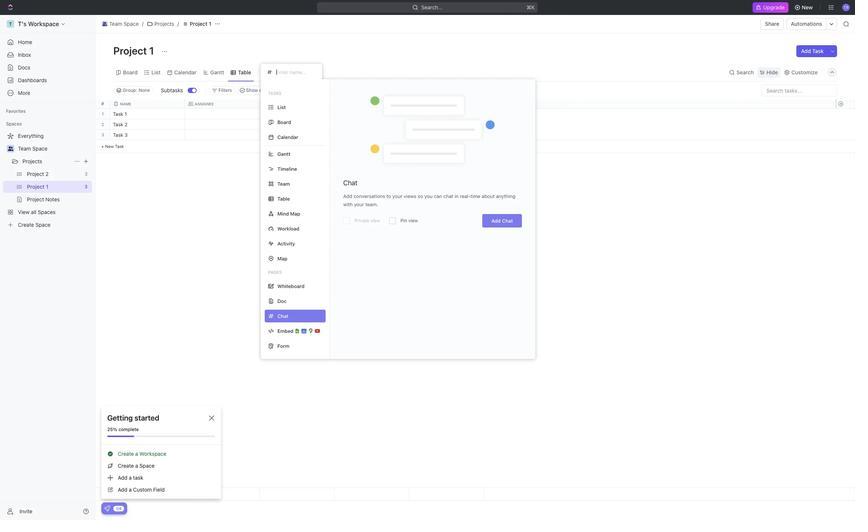 Task type: describe. For each thing, give the bounding box(es) containing it.
favorites button
[[3, 107, 29, 116]]

pin
[[401, 218, 408, 224]]

upgrade
[[764, 4, 785, 10]]

0 horizontal spatial projects link
[[22, 156, 71, 168]]

to do cell for task 3
[[260, 130, 335, 140]]

to for task 3
[[265, 133, 270, 138]]

to do for task 3
[[265, 133, 278, 138]]

add task button
[[797, 45, 829, 57]]

set priority element for 2
[[409, 120, 420, 131]]

board inside board 'link'
[[123, 69, 138, 75]]

custom
[[133, 487, 152, 494]]

onboarding checklist button image
[[104, 506, 110, 512]]

0 horizontal spatial list
[[152, 69, 161, 75]]

with
[[344, 202, 353, 208]]

to do for ‎task 1
[[265, 112, 278, 117]]

team space inside the sidebar navigation
[[18, 146, 47, 152]]

favorites
[[6, 109, 26, 114]]

docs link
[[3, 62, 92, 74]]

#
[[101, 101, 104, 107]]

home
[[18, 39, 32, 45]]

view
[[271, 69, 283, 75]]

share button
[[761, 18, 785, 30]]

0 horizontal spatial project 1
[[113, 45, 157, 57]]

do for ‎task 1
[[272, 112, 278, 117]]

1 inside press space to select this row. row
[[125, 111, 127, 117]]

show closed button
[[237, 86, 277, 95]]

customize
[[792, 69, 819, 75]]

set priority element for 1
[[409, 109, 420, 121]]

user group image
[[102, 22, 107, 26]]

1/4
[[116, 507, 122, 511]]

about
[[482, 194, 495, 199]]

add for add conversations to your views so you can chat in real-time about anything with your team.
[[344, 194, 353, 199]]

grid containing ‎task 1
[[95, 100, 856, 502]]

onboarding checklist button element
[[104, 506, 110, 512]]

calendar link
[[173, 67, 197, 78]]

mind
[[278, 211, 289, 217]]

row group containing ‎task 1
[[110, 109, 485, 153]]

conversations
[[354, 194, 386, 199]]

invite
[[19, 509, 32, 515]]

pages
[[268, 270, 282, 275]]

getting
[[107, 414, 133, 423]]

add conversations to your views so you can chat in real-time about anything with your team.
[[344, 194, 516, 208]]

started
[[135, 414, 159, 423]]

tasks
[[268, 91, 282, 96]]

1 horizontal spatial project 1
[[190, 21, 211, 27]]

team inside the sidebar navigation
[[18, 146, 31, 152]]

new task
[[105, 144, 124, 149]]

‎task 1
[[113, 111, 127, 117]]

private view
[[355, 218, 380, 224]]

a for custom
[[129, 487, 132, 494]]

2 vertical spatial space
[[140, 463, 155, 470]]

set priority image for 1
[[409, 109, 420, 121]]

board link
[[122, 67, 138, 78]]

in
[[455, 194, 459, 199]]

space inside the sidebar navigation
[[32, 146, 47, 152]]

embed
[[278, 328, 294, 334]]

1 horizontal spatial calendar
[[278, 134, 299, 140]]

2 vertical spatial team
[[278, 181, 290, 187]]

view for pin view
[[409, 218, 418, 224]]

press space to select this row. row containing task 3
[[110, 130, 485, 141]]

Search tasks... text field
[[763, 85, 838, 96]]

sidebar navigation
[[0, 15, 95, 521]]

to do cell for ‎task 1
[[260, 109, 335, 119]]

private
[[355, 218, 369, 224]]

create a space
[[118, 463, 155, 470]]

set priority element for 3
[[409, 130, 420, 141]]

project 1 link
[[181, 19, 213, 28]]

to inside add conversations to your views so you can chat in real-time about anything with your team.
[[387, 194, 391, 199]]

closed
[[259, 88, 274, 93]]

create a workspace
[[118, 451, 167, 458]]

add task
[[802, 48, 825, 54]]

press space to select this row. row containing 3
[[95, 130, 110, 140]]

chat
[[444, 194, 454, 199]]

view button
[[261, 67, 285, 78]]

inbox link
[[3, 49, 92, 61]]

team space link inside tree
[[18, 143, 91, 155]]

form
[[278, 343, 290, 349]]

0 horizontal spatial chat
[[344, 179, 358, 187]]

to for ‎task 2
[[265, 122, 270, 127]]

0 vertical spatial team space
[[109, 21, 139, 27]]

so
[[418, 194, 424, 199]]

new for new task
[[105, 144, 114, 149]]

pin view
[[401, 218, 418, 224]]

⌘k
[[527, 4, 535, 10]]

1 horizontal spatial your
[[393, 194, 403, 199]]

0 horizontal spatial map
[[278, 256, 288, 262]]

docs
[[18, 64, 30, 71]]

task
[[133, 475, 143, 482]]

workload
[[278, 226, 300, 232]]

add for add chat
[[492, 218, 501, 224]]

time
[[471, 194, 481, 199]]

new for new
[[803, 4, 814, 10]]

tree inside the sidebar navigation
[[3, 130, 92, 231]]

set priority image
[[409, 130, 420, 141]]

set priority image for 2
[[409, 120, 420, 131]]

add for add a task
[[118, 475, 128, 482]]

view for private view
[[371, 218, 380, 224]]

dashboards link
[[3, 74, 92, 86]]

share
[[766, 21, 780, 27]]

1 horizontal spatial projects link
[[145, 19, 176, 28]]

add for add task
[[802, 48, 812, 54]]

customize button
[[783, 67, 821, 78]]

field
[[153, 487, 165, 494]]

1 horizontal spatial projects
[[155, 21, 174, 27]]

show closed
[[246, 88, 274, 93]]

automations
[[792, 21, 823, 27]]

dashboards
[[18, 77, 47, 83]]

task 3
[[113, 132, 128, 138]]

0 vertical spatial gantt
[[211, 69, 224, 75]]

1 horizontal spatial chat
[[503, 218, 514, 224]]

views
[[404, 194, 417, 199]]

inbox
[[18, 52, 31, 58]]



Task type: vqa. For each thing, say whether or not it's contained in the screenshot.
View all Spaces
no



Task type: locate. For each thing, give the bounding box(es) containing it.
add up customize
[[802, 48, 812, 54]]

timeline
[[278, 166, 297, 172]]

team right user group image at left top
[[18, 146, 31, 152]]

grid
[[95, 100, 856, 502]]

1 2 3
[[102, 112, 104, 137]]

0 vertical spatial new
[[803, 4, 814, 10]]

1 vertical spatial projects
[[22, 158, 42, 165]]

0 horizontal spatial gantt
[[211, 69, 224, 75]]

tree containing team space
[[3, 130, 92, 231]]

row group containing 1 2 3
[[95, 109, 110, 153]]

0 vertical spatial space
[[124, 21, 139, 27]]

3 left task 3
[[102, 132, 104, 137]]

0 vertical spatial calendar
[[174, 69, 197, 75]]

1 horizontal spatial 2
[[125, 122, 128, 128]]

0 horizontal spatial team space link
[[18, 143, 91, 155]]

upgrade link
[[754, 2, 789, 13]]

team space link
[[100, 19, 141, 28], [18, 143, 91, 155]]

spaces
[[6, 121, 22, 127]]

view right the "pin"
[[409, 218, 418, 224]]

0 horizontal spatial team space
[[18, 146, 47, 152]]

3 to do cell from the top
[[260, 130, 335, 140]]

1 vertical spatial space
[[32, 146, 47, 152]]

real-
[[460, 194, 471, 199]]

list
[[152, 69, 161, 75], [278, 104, 286, 110]]

2 inside press space to select this row. row
[[125, 122, 128, 128]]

to do cell
[[260, 109, 335, 119], [260, 119, 335, 130], [260, 130, 335, 140]]

new down task 3
[[105, 144, 114, 149]]

2 for ‎task
[[125, 122, 128, 128]]

map right the mind
[[290, 211, 300, 217]]

cell
[[185, 109, 260, 119], [335, 109, 410, 119], [185, 119, 260, 130], [335, 119, 410, 130], [185, 130, 260, 140], [335, 130, 410, 140]]

1 horizontal spatial gantt
[[278, 151, 291, 157]]

project
[[190, 21, 208, 27], [113, 45, 147, 57]]

‎task
[[113, 111, 123, 117], [113, 122, 123, 128]]

1 do from the top
[[272, 112, 278, 117]]

‎task for ‎task 2
[[113, 122, 123, 128]]

2 inside 1 2 3
[[102, 122, 104, 127]]

create for create a space
[[118, 463, 134, 470]]

1 view from the left
[[371, 218, 380, 224]]

search
[[737, 69, 755, 75]]

new button
[[792, 1, 818, 13]]

1 horizontal spatial /
[[178, 21, 179, 27]]

1 inside 1 2 3
[[102, 112, 104, 116]]

task down task 3
[[115, 144, 124, 149]]

3 down the ‎task 2
[[125, 132, 128, 138]]

add a task
[[118, 475, 143, 482]]

press space to select this row. row containing ‎task 2
[[110, 119, 485, 131]]

2 create from the top
[[118, 463, 134, 470]]

do for ‎task 2
[[272, 122, 278, 127]]

2 view from the left
[[409, 218, 418, 224]]

‎task for ‎task 1
[[113, 111, 123, 117]]

a for task
[[129, 475, 132, 482]]

a for workspace
[[135, 451, 138, 458]]

gantt link
[[209, 67, 224, 78]]

1 horizontal spatial project
[[190, 21, 208, 27]]

2 do from the top
[[272, 122, 278, 127]]

1 vertical spatial projects link
[[22, 156, 71, 168]]

create
[[118, 451, 134, 458], [118, 463, 134, 470]]

list down 'tasks'
[[278, 104, 286, 110]]

1 / from the left
[[142, 21, 144, 27]]

chat
[[344, 179, 358, 187], [503, 218, 514, 224]]

0 vertical spatial project
[[190, 21, 208, 27]]

subtasks button
[[158, 85, 188, 97]]

view button
[[261, 64, 285, 81]]

create up the add a task
[[118, 463, 134, 470]]

2 for 1
[[102, 122, 104, 127]]

can
[[434, 194, 443, 199]]

create for create a workspace
[[118, 451, 134, 458]]

to
[[265, 112, 270, 117], [265, 122, 270, 127], [265, 133, 270, 138], [387, 194, 391, 199]]

doc
[[278, 298, 287, 304]]

table up show
[[238, 69, 251, 75]]

‎task 2
[[113, 122, 128, 128]]

row
[[110, 100, 485, 109]]

view right private
[[371, 218, 380, 224]]

1 set priority image from the top
[[409, 109, 420, 121]]

press space to select this row. row
[[95, 109, 110, 119], [110, 109, 485, 121], [95, 119, 110, 130], [110, 119, 485, 131], [95, 130, 110, 140], [110, 130, 485, 141], [110, 489, 485, 502]]

2 vertical spatial to do cell
[[260, 130, 335, 140]]

add down about
[[492, 218, 501, 224]]

1 horizontal spatial space
[[124, 21, 139, 27]]

2 horizontal spatial team
[[278, 181, 290, 187]]

3 do from the top
[[272, 133, 278, 138]]

0 horizontal spatial new
[[105, 144, 114, 149]]

1 horizontal spatial team space
[[109, 21, 139, 27]]

getting started
[[107, 414, 159, 423]]

a for space
[[135, 463, 138, 470]]

add inside "button"
[[802, 48, 812, 54]]

0 vertical spatial table
[[238, 69, 251, 75]]

your left views
[[393, 194, 403, 199]]

1 horizontal spatial table
[[278, 196, 290, 202]]

1 horizontal spatial team
[[109, 21, 122, 27]]

user group image
[[8, 147, 13, 151]]

board down 'tasks'
[[278, 119, 291, 125]]

a up create a space
[[135, 451, 138, 458]]

2 vertical spatial to do
[[265, 133, 278, 138]]

25% complete
[[107, 427, 139, 433]]

do for task 3
[[272, 133, 278, 138]]

0 horizontal spatial space
[[32, 146, 47, 152]]

a up task
[[135, 463, 138, 470]]

2 vertical spatial task
[[115, 144, 124, 149]]

0 horizontal spatial 2
[[102, 122, 104, 127]]

1 vertical spatial ‎task
[[113, 122, 123, 128]]

row group
[[95, 109, 110, 153], [110, 109, 485, 153], [837, 109, 856, 153], [837, 489, 856, 501]]

space right user group icon
[[124, 21, 139, 27]]

gantt
[[211, 69, 224, 75], [278, 151, 291, 157]]

to do
[[265, 112, 278, 117], [265, 122, 278, 127], [265, 133, 278, 138]]

0 horizontal spatial projects
[[22, 158, 42, 165]]

subtasks
[[161, 87, 183, 94]]

press space to select this row. row containing ‎task 1
[[110, 109, 485, 121]]

task inside "button"
[[813, 48, 825, 54]]

0 vertical spatial map
[[290, 211, 300, 217]]

2 up task 3
[[125, 122, 128, 128]]

3 to do from the top
[[265, 133, 278, 138]]

1 vertical spatial project 1
[[113, 45, 157, 57]]

1 vertical spatial team
[[18, 146, 31, 152]]

search...
[[422, 4, 443, 10]]

your right 'with'
[[354, 202, 364, 208]]

0 vertical spatial list
[[152, 69, 161, 75]]

0 vertical spatial projects
[[155, 21, 174, 27]]

0 vertical spatial chat
[[344, 179, 358, 187]]

1 horizontal spatial view
[[409, 218, 418, 224]]

add left task
[[118, 475, 128, 482]]

‎task up the ‎task 2
[[113, 111, 123, 117]]

hide button
[[758, 67, 781, 78]]

1 to do cell from the top
[[260, 109, 335, 119]]

1 horizontal spatial list
[[278, 104, 286, 110]]

team right user group icon
[[109, 21, 122, 27]]

0 horizontal spatial calendar
[[174, 69, 197, 75]]

show
[[246, 88, 258, 93]]

do
[[272, 112, 278, 117], [272, 122, 278, 127], [272, 133, 278, 138]]

3 set priority element from the top
[[409, 130, 420, 141]]

1 vertical spatial task
[[113, 132, 123, 138]]

0 horizontal spatial team
[[18, 146, 31, 152]]

activity
[[278, 241, 295, 247]]

set priority element
[[409, 109, 420, 121], [409, 120, 420, 131], [409, 130, 420, 141]]

1 horizontal spatial map
[[290, 211, 300, 217]]

task up customize
[[813, 48, 825, 54]]

map down "activity"
[[278, 256, 288, 262]]

a
[[135, 451, 138, 458], [135, 463, 138, 470], [129, 475, 132, 482], [129, 487, 132, 494]]

1 vertical spatial team space
[[18, 146, 47, 152]]

0 vertical spatial ‎task
[[113, 111, 123, 117]]

1 vertical spatial map
[[278, 256, 288, 262]]

Enter name... field
[[276, 69, 316, 76]]

1 horizontal spatial 3
[[125, 132, 128, 138]]

to for ‎task 1
[[265, 112, 270, 117]]

1 vertical spatial table
[[278, 196, 290, 202]]

search button
[[728, 67, 757, 78]]

1 vertical spatial create
[[118, 463, 134, 470]]

0 vertical spatial your
[[393, 194, 403, 199]]

you
[[425, 194, 433, 199]]

team space
[[109, 21, 139, 27], [18, 146, 47, 152]]

2 set priority element from the top
[[409, 120, 420, 131]]

1 create from the top
[[118, 451, 134, 458]]

0 horizontal spatial view
[[371, 218, 380, 224]]

25%
[[107, 427, 117, 433]]

0 vertical spatial task
[[813, 48, 825, 54]]

0 horizontal spatial your
[[354, 202, 364, 208]]

1 horizontal spatial new
[[803, 4, 814, 10]]

project 1
[[190, 21, 211, 27], [113, 45, 157, 57]]

1 vertical spatial calendar
[[278, 134, 299, 140]]

add inside add conversations to your views so you can chat in real-time about anything with your team.
[[344, 194, 353, 199]]

add for add a custom field
[[118, 487, 128, 494]]

mind map
[[278, 211, 300, 217]]

1 vertical spatial to do
[[265, 122, 278, 127]]

home link
[[3, 36, 92, 48]]

whiteboard
[[278, 284, 305, 290]]

to do cell for ‎task 2
[[260, 119, 335, 130]]

0 horizontal spatial project
[[113, 45, 147, 57]]

table up the mind
[[278, 196, 290, 202]]

space down create a workspace
[[140, 463, 155, 470]]

add down the add a task
[[118, 487, 128, 494]]

1 vertical spatial your
[[354, 202, 364, 208]]

calendar up subtasks button
[[174, 69, 197, 75]]

board left list link
[[123, 69, 138, 75]]

1 horizontal spatial team space link
[[100, 19, 141, 28]]

task down the ‎task 2
[[113, 132, 123, 138]]

team.
[[366, 202, 378, 208]]

1 vertical spatial team space link
[[18, 143, 91, 155]]

task for new task
[[115, 144, 124, 149]]

calendar up timeline
[[278, 134, 299, 140]]

2 to do from the top
[[265, 122, 278, 127]]

0 vertical spatial create
[[118, 451, 134, 458]]

add
[[802, 48, 812, 54], [344, 194, 353, 199], [492, 218, 501, 224], [118, 475, 128, 482], [118, 487, 128, 494]]

2 horizontal spatial space
[[140, 463, 155, 470]]

team space right user group icon
[[109, 21, 139, 27]]

press space to select this row. row containing 1
[[95, 109, 110, 119]]

table link
[[237, 67, 251, 78]]

0 vertical spatial project 1
[[190, 21, 211, 27]]

2 left the ‎task 2
[[102, 122, 104, 127]]

1 vertical spatial do
[[272, 122, 278, 127]]

new inside button
[[803, 4, 814, 10]]

add chat
[[492, 218, 514, 224]]

0 vertical spatial do
[[272, 112, 278, 117]]

0 horizontal spatial board
[[123, 69, 138, 75]]

list up subtasks button
[[152, 69, 161, 75]]

0 horizontal spatial table
[[238, 69, 251, 75]]

0 vertical spatial team
[[109, 21, 122, 27]]

2 set priority image from the top
[[409, 120, 420, 131]]

1 horizontal spatial board
[[278, 119, 291, 125]]

chat up 'with'
[[344, 179, 358, 187]]

a down the add a task
[[129, 487, 132, 494]]

1 vertical spatial chat
[[503, 218, 514, 224]]

1 set priority element from the top
[[409, 109, 420, 121]]

1 vertical spatial project
[[113, 45, 147, 57]]

0 horizontal spatial /
[[142, 21, 144, 27]]

1 vertical spatial new
[[105, 144, 114, 149]]

to do for ‎task 2
[[265, 122, 278, 127]]

team space right user group image at left top
[[18, 146, 47, 152]]

0 vertical spatial to do
[[265, 112, 278, 117]]

create up create a space
[[118, 451, 134, 458]]

1 vertical spatial gantt
[[278, 151, 291, 157]]

1 vertical spatial list
[[278, 104, 286, 110]]

space right user group image at left top
[[32, 146, 47, 152]]

1 vertical spatial to do cell
[[260, 119, 335, 130]]

1 ‎task from the top
[[113, 111, 123, 117]]

add a custom field
[[118, 487, 165, 494]]

0 horizontal spatial 3
[[102, 132, 104, 137]]

new up automations
[[803, 4, 814, 10]]

task
[[813, 48, 825, 54], [113, 132, 123, 138], [115, 144, 124, 149]]

gantt up timeline
[[278, 151, 291, 157]]

gantt left the table link
[[211, 69, 224, 75]]

automations button
[[788, 18, 827, 30]]

calendar
[[174, 69, 197, 75], [278, 134, 299, 140]]

‎task down ‎task 1
[[113, 122, 123, 128]]

close image
[[209, 416, 214, 421]]

0 vertical spatial projects link
[[145, 19, 176, 28]]

0 vertical spatial team space link
[[100, 19, 141, 28]]

1 to do from the top
[[265, 112, 278, 117]]

team
[[109, 21, 122, 27], [18, 146, 31, 152], [278, 181, 290, 187]]

press space to select this row. row containing 2
[[95, 119, 110, 130]]

tree
[[3, 130, 92, 231]]

1
[[209, 21, 211, 27], [149, 45, 154, 57], [125, 111, 127, 117], [102, 112, 104, 116]]

table
[[238, 69, 251, 75], [278, 196, 290, 202]]

2
[[125, 122, 128, 128], [102, 122, 104, 127]]

0 vertical spatial board
[[123, 69, 138, 75]]

add up 'with'
[[344, 194, 353, 199]]

a left task
[[129, 475, 132, 482]]

/
[[142, 21, 144, 27], [178, 21, 179, 27]]

anything
[[497, 194, 516, 199]]

team down timeline
[[278, 181, 290, 187]]

complete
[[119, 427, 139, 433]]

workspace
[[140, 451, 167, 458]]

3
[[125, 132, 128, 138], [102, 132, 104, 137]]

2 vertical spatial do
[[272, 133, 278, 138]]

set priority image
[[409, 109, 420, 121], [409, 120, 420, 131]]

projects inside the sidebar navigation
[[22, 158, 42, 165]]

0 vertical spatial to do cell
[[260, 109, 335, 119]]

2 / from the left
[[178, 21, 179, 27]]

task for add task
[[813, 48, 825, 54]]

2 ‎task from the top
[[113, 122, 123, 128]]

list link
[[150, 67, 161, 78]]

chat down anything on the top right of page
[[503, 218, 514, 224]]

1 vertical spatial board
[[278, 119, 291, 125]]

hide
[[767, 69, 779, 75]]

2 to do cell from the top
[[260, 119, 335, 130]]



